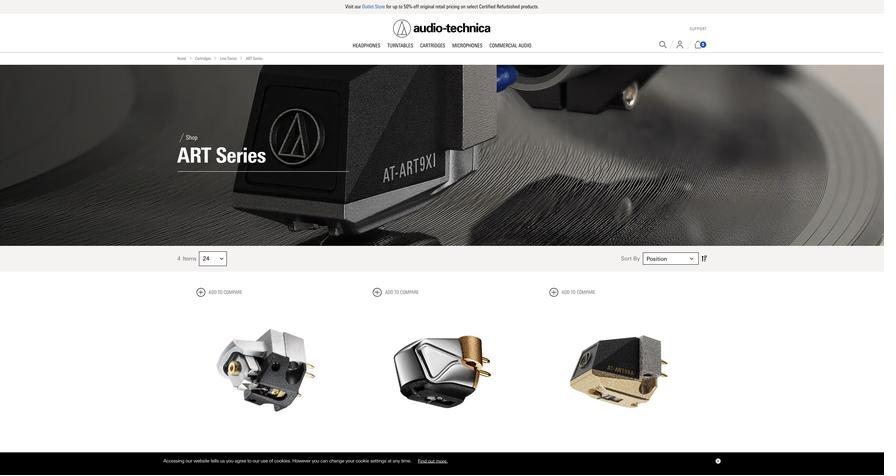 Task type: describe. For each thing, give the bounding box(es) containing it.
art series image
[[0, 65, 885, 246]]

accessing our website tells us you agree to our use of cookies. however you can change your cookie settings at any time.
[[163, 459, 413, 464]]

us
[[220, 459, 225, 464]]

now
[[444, 452, 455, 458]]

support
[[690, 27, 707, 31]]

2 you from the left
[[312, 459, 319, 464]]

art for divider line icon
[[177, 143, 211, 168]]

retail
[[436, 3, 446, 10]]

to for at art1000 image
[[218, 290, 223, 296]]

4
[[177, 256, 180, 262]]

4 items
[[177, 256, 196, 262]]

art series for divider line icon
[[177, 143, 266, 168]]

find out more. link
[[413, 456, 453, 467]]

compare for view
[[577, 290, 596, 296]]

your
[[346, 459, 355, 464]]

add to compare button for view
[[550, 288, 596, 297]]

microphones link
[[449, 42, 486, 49]]

art for breadcrumbs icon
[[246, 56, 252, 61]]

1 divider line image from the left
[[670, 40, 674, 49]]

original
[[420, 3, 435, 10]]

website
[[194, 459, 210, 464]]

by
[[634, 256, 640, 262]]

for
[[386, 3, 392, 10]]

microphones
[[452, 42, 483, 49]]

art series for breadcrumbs icon
[[246, 56, 263, 61]]

set descending direction image
[[702, 255, 707, 263]]

commercial audio
[[490, 42, 532, 49]]

divider line image
[[177, 133, 186, 142]]

1 add from the left
[[209, 290, 217, 296]]

store
[[375, 3, 385, 10]]

series for breadcrumbs icon
[[253, 56, 263, 61]]

visit our outlet store for up to 50%-off original retail pricing on select certified refurbished products.
[[345, 3, 539, 10]]

0 horizontal spatial cartridges link
[[195, 55, 211, 62]]

use
[[261, 459, 268, 464]]

change
[[329, 459, 344, 464]]

cookie
[[356, 459, 369, 464]]

line series link
[[220, 55, 237, 62]]

add to compare button for shop
[[373, 288, 419, 297]]

shop for shop
[[186, 134, 198, 142]]

1 horizontal spatial our
[[253, 459, 260, 464]]

commercial
[[490, 42, 518, 49]]

0 vertical spatial cartridges link
[[417, 42, 449, 49]]

sort
[[621, 256, 632, 262]]

outlet
[[362, 3, 374, 10]]

at art20 image
[[373, 303, 511, 441]]

cookies.
[[274, 459, 291, 464]]

turntables
[[388, 42, 413, 49]]

certified
[[479, 3, 496, 10]]

our for visit
[[355, 3, 361, 10]]

off
[[414, 3, 419, 10]]

more.
[[436, 459, 448, 464]]

our for accessing
[[186, 459, 192, 464]]

support link
[[690, 27, 707, 31]]

at art9xa image
[[550, 303, 688, 441]]

audio
[[519, 42, 532, 49]]

visit
[[345, 3, 354, 10]]

add for view product
[[562, 290, 570, 296]]

headphones
[[353, 42, 381, 49]]

shop now
[[429, 452, 455, 458]]

products.
[[521, 3, 539, 10]]

line
[[220, 56, 227, 61]]

product
[[615, 452, 637, 458]]

home link
[[177, 55, 186, 62]]

commercial audio link
[[486, 42, 535, 49]]

1 you from the left
[[226, 459, 234, 464]]

1 add to compare from the left
[[209, 290, 242, 296]]

agree
[[235, 459, 246, 464]]

carrat down image
[[220, 257, 224, 261]]

cross image
[[717, 460, 720, 463]]

can
[[321, 459, 328, 464]]



Task type: locate. For each thing, give the bounding box(es) containing it.
2 horizontal spatial add to compare button
[[550, 288, 596, 297]]

shop
[[186, 134, 198, 142], [429, 452, 442, 458]]

0 horizontal spatial compare
[[224, 290, 242, 296]]

at
[[388, 459, 392, 464]]

you
[[226, 459, 234, 464], [312, 459, 319, 464]]

2 add to compare from the left
[[385, 290, 419, 296]]

breadcrumbs image
[[189, 56, 193, 60], [214, 56, 217, 60]]

0 horizontal spatial cartridges
[[195, 56, 211, 61]]

1 horizontal spatial shop
[[429, 452, 442, 458]]

1 horizontal spatial breadcrumbs image
[[214, 56, 217, 60]]

0 vertical spatial shop
[[186, 134, 198, 142]]

2 horizontal spatial our
[[355, 3, 361, 10]]

time.
[[401, 459, 412, 464]]

2 horizontal spatial add to compare
[[562, 290, 596, 296]]

of
[[269, 459, 273, 464]]

outlet store link
[[362, 3, 385, 10]]

0 vertical spatial cartridges
[[420, 42, 445, 49]]

our right visit
[[355, 3, 361, 10]]

breadcrumbs image left line
[[214, 56, 217, 60]]

50%-
[[404, 3, 414, 10]]

cartridges link left line
[[195, 55, 211, 62]]

add for shop now
[[385, 290, 393, 296]]

2 horizontal spatial add
[[562, 290, 570, 296]]

any
[[393, 459, 400, 464]]

breadcrumbs image for line series
[[214, 56, 217, 60]]

find
[[418, 459, 427, 464]]

cartridges down store logo
[[420, 42, 445, 49]]

our left website
[[186, 459, 192, 464]]

breadcrumbs image right home at the top left of page
[[189, 56, 193, 60]]

art series
[[246, 56, 263, 61], [177, 143, 266, 168]]

add to compare for view product
[[562, 290, 596, 296]]

items
[[183, 256, 196, 262]]

on
[[461, 3, 466, 10]]

1 breadcrumbs image from the left
[[189, 56, 193, 60]]

art right breadcrumbs icon
[[246, 56, 252, 61]]

divider line image left the basket image at the top of the page
[[688, 40, 692, 49]]

our
[[355, 3, 361, 10], [186, 459, 192, 464], [253, 459, 260, 464]]

pricing
[[447, 3, 460, 10]]

1 vertical spatial cartridges
[[195, 56, 211, 61]]

cartridges link down store logo
[[417, 42, 449, 49]]

our left use
[[253, 459, 260, 464]]

sort by
[[621, 256, 640, 262]]

0 horizontal spatial shop
[[186, 134, 198, 142]]

0 horizontal spatial divider line image
[[670, 40, 674, 49]]

2 horizontal spatial compare
[[577, 290, 596, 296]]

shop for shop now
[[429, 452, 442, 458]]

however
[[292, 459, 311, 464]]

view
[[601, 452, 613, 458]]

you right us
[[226, 459, 234, 464]]

1 vertical spatial cartridges link
[[195, 55, 211, 62]]

2 add to compare button from the left
[[373, 288, 419, 297]]

2 compare from the left
[[400, 290, 419, 296]]

refurbished
[[497, 3, 520, 10]]

1 horizontal spatial art
[[246, 56, 252, 61]]

3 add to compare button from the left
[[550, 288, 596, 297]]

1 compare from the left
[[224, 290, 242, 296]]

you left can
[[312, 459, 319, 464]]

compare
[[224, 290, 242, 296], [400, 290, 419, 296], [577, 290, 596, 296]]

1 horizontal spatial cartridges link
[[417, 42, 449, 49]]

to for the at art20 image
[[395, 290, 399, 296]]

1 horizontal spatial you
[[312, 459, 319, 464]]

series
[[228, 56, 237, 61], [253, 56, 263, 61], [216, 143, 266, 168]]

1 vertical spatial art
[[177, 143, 211, 168]]

series for divider line icon
[[216, 143, 266, 168]]

0 horizontal spatial breadcrumbs image
[[189, 56, 193, 60]]

add to compare for shop now
[[385, 290, 419, 296]]

2 add from the left
[[385, 290, 393, 296]]

1 horizontal spatial compare
[[400, 290, 419, 296]]

store logo image
[[393, 20, 491, 37]]

add to compare button
[[196, 288, 242, 297], [373, 288, 419, 297], [550, 288, 596, 297]]

basket image
[[694, 41, 702, 48]]

1 vertical spatial art series
[[177, 143, 266, 168]]

carrat down image
[[690, 257, 694, 261]]

0 vertical spatial art
[[246, 56, 252, 61]]

cartridges
[[420, 42, 445, 49], [195, 56, 211, 61]]

0 horizontal spatial add to compare
[[209, 290, 242, 296]]

turntables link
[[384, 42, 417, 49]]

add
[[209, 290, 217, 296], [385, 290, 393, 296], [562, 290, 570, 296]]

divider line image right magnifying glass icon
[[670, 40, 674, 49]]

art
[[246, 56, 252, 61], [177, 143, 211, 168]]

0 horizontal spatial add to compare button
[[196, 288, 242, 297]]

breadcrumbs image for cartridges
[[189, 56, 193, 60]]

to for the at art9xa image
[[571, 290, 576, 296]]

at art1000 image
[[196, 303, 335, 441]]

3 add to compare from the left
[[562, 290, 596, 296]]

settings
[[371, 459, 387, 464]]

add to compare
[[209, 290, 242, 296], [385, 290, 419, 296], [562, 290, 596, 296]]

2 breadcrumbs image from the left
[[214, 56, 217, 60]]

cartridges for cartridges link to the left
[[195, 56, 211, 61]]

cartridges link
[[417, 42, 449, 49], [195, 55, 211, 62]]

shop now link
[[415, 447, 469, 462]]

1 vertical spatial shop
[[429, 452, 442, 458]]

headphones link
[[349, 42, 384, 49]]

0 horizontal spatial our
[[186, 459, 192, 464]]

up
[[393, 3, 398, 10]]

tells
[[211, 459, 219, 464]]

divider line image
[[670, 40, 674, 49], [688, 40, 692, 49]]

1 horizontal spatial cartridges
[[420, 42, 445, 49]]

cartridges left line
[[195, 56, 211, 61]]

3 add from the left
[[562, 290, 570, 296]]

breadcrumbs image
[[240, 56, 243, 60]]

accessing
[[163, 459, 184, 464]]

3 compare from the left
[[577, 290, 596, 296]]

art down divider line icon
[[177, 143, 211, 168]]

cartridges inside cartridges link
[[420, 42, 445, 49]]

1 add to compare button from the left
[[196, 288, 242, 297]]

view product
[[601, 452, 637, 458]]

2 divider line image from the left
[[688, 40, 692, 49]]

0 link
[[694, 41, 707, 48]]

select
[[467, 3, 478, 10]]

home
[[177, 56, 186, 61]]

0
[[702, 42, 705, 47]]

compare for shop
[[400, 290, 419, 296]]

0 horizontal spatial add
[[209, 290, 217, 296]]

1 horizontal spatial add to compare button
[[373, 288, 419, 297]]

cartridges for cartridges link to the top
[[420, 42, 445, 49]]

find out more.
[[418, 459, 448, 464]]

0 horizontal spatial you
[[226, 459, 234, 464]]

0 vertical spatial art series
[[246, 56, 263, 61]]

line series
[[220, 56, 237, 61]]

1 horizontal spatial add
[[385, 290, 393, 296]]

1 horizontal spatial add to compare
[[385, 290, 419, 296]]

series inside line series link
[[228, 56, 237, 61]]

magnifying glass image
[[660, 41, 667, 48]]

0 horizontal spatial art
[[177, 143, 211, 168]]

view product link
[[587, 447, 651, 462]]

to
[[399, 3, 403, 10], [218, 290, 223, 296], [395, 290, 399, 296], [571, 290, 576, 296], [247, 459, 252, 464]]

out
[[428, 459, 435, 464]]

1 horizontal spatial divider line image
[[688, 40, 692, 49]]



Task type: vqa. For each thing, say whether or not it's contained in the screenshot.
the rightmost "Divider Line" icon
yes



